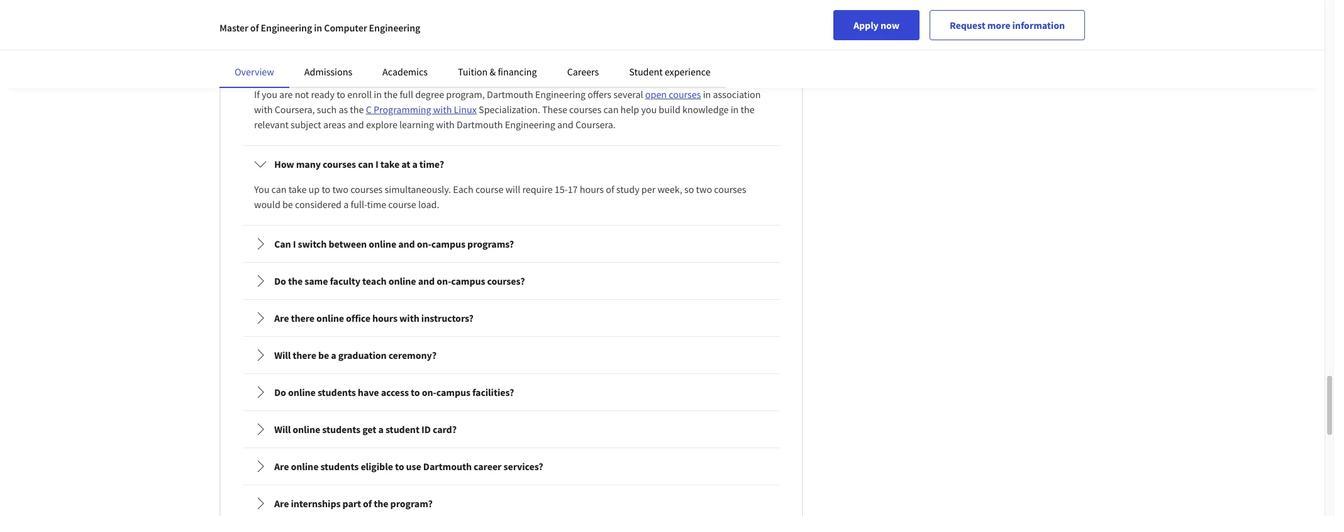 Task type: describe. For each thing, give the bounding box(es) containing it.
there for will
[[293, 349, 316, 362]]

these
[[542, 103, 567, 116]]

are online students eligible to use dartmouth career services? button
[[244, 449, 779, 484]]

at
[[402, 158, 410, 171]]

courses inside dropdown button
[[323, 158, 356, 171]]

student experience
[[629, 65, 711, 78]]

can for i
[[358, 158, 374, 171]]

academics link
[[383, 65, 428, 78]]

are online students eligible to use dartmouth career services?
[[274, 461, 543, 473]]

request more information
[[950, 19, 1065, 31]]

considered
[[295, 198, 342, 211]]

linux
[[454, 103, 477, 116]]

several
[[614, 88, 643, 101]]

or
[[413, 63, 423, 76]]

services?
[[504, 461, 543, 473]]

the left &
[[463, 63, 477, 76]]

per
[[642, 183, 656, 196]]

1 vertical spatial program?
[[390, 498, 433, 510]]

accreditor
[[486, 23, 528, 36]]

1 vertical spatial full
[[400, 88, 413, 101]]

courses?
[[487, 275, 525, 288]]

build
[[659, 103, 681, 116]]

campus for programs?
[[431, 238, 466, 250]]

(neasc), a united states regional accreditor founded in 1885.
[[343, 23, 600, 36]]

1885.
[[578, 23, 600, 36]]

you
[[254, 183, 270, 196]]

graduation
[[338, 349, 387, 362]]

relevant
[[254, 118, 289, 131]]

online inside 'dropdown button'
[[369, 238, 396, 250]]

how
[[274, 158, 294, 171]]

coursera,
[[275, 103, 315, 116]]

programming
[[374, 103, 431, 116]]

campus inside 'dropdown button'
[[451, 275, 485, 288]]

to up as
[[337, 88, 345, 101]]

17
[[568, 183, 578, 196]]

be inside you can take up to two courses simultaneously. each course will require 15-17 hours of study per week, so two courses would be considered a full-time course load.
[[282, 198, 293, 211]]

a left graduation
[[331, 349, 336, 362]]

in down before
[[374, 88, 382, 101]]

master of engineering in computer engineering
[[220, 21, 420, 34]]

full inside can i try a course before i apply or enroll in the full degree program? dropdown button
[[479, 63, 494, 76]]

a right get
[[378, 423, 384, 436]]

week,
[[658, 183, 683, 196]]

you can take up to two courses simultaneously. each course will require 15-17 hours of study per week, so two courses would be considered a full-time course load.
[[254, 183, 747, 211]]

careers link
[[567, 65, 599, 78]]

will for will there be a graduation ceremony?
[[274, 349, 291, 362]]

teach
[[362, 275, 387, 288]]

2 two from the left
[[696, 183, 712, 196]]

as
[[339, 103, 348, 116]]

and inside the new england association of schools and colleges
[[289, 23, 306, 36]]

ready
[[311, 88, 335, 101]]

can i try a course before i apply or enroll in the full degree program?
[[274, 63, 570, 76]]

tuition
[[458, 65, 488, 78]]

degree inside can i try a course before i apply or enroll in the full degree program? dropdown button
[[496, 63, 526, 76]]

to inside you can take up to two courses simultaneously. each course will require 15-17 hours of study per week, so two courses would be considered a full-time course load.
[[322, 183, 330, 196]]

not
[[295, 88, 309, 101]]

are there online office hours with instructors? button
[[244, 301, 779, 336]]

switch
[[298, 238, 327, 250]]

explore
[[366, 118, 398, 131]]

such
[[317, 103, 337, 116]]

campus for facilities?
[[437, 386, 471, 399]]

so
[[685, 183, 694, 196]]

and inside 'dropdown button'
[[398, 238, 415, 250]]

program,
[[446, 88, 485, 101]]

and inside 'dropdown button'
[[418, 275, 435, 288]]

regional
[[449, 23, 484, 36]]

how many courses can i take at a time? button
[[244, 147, 779, 182]]

of right master
[[250, 21, 259, 34]]

use
[[406, 461, 421, 473]]

can for can i try a course before i apply or enroll in the full degree program?
[[274, 63, 291, 76]]

card?
[[433, 423, 457, 436]]

students for have
[[318, 386, 356, 399]]

in inside dropdown button
[[452, 63, 461, 76]]

on- for and
[[417, 238, 431, 250]]

you inside specialization. these courses can help you build knowledge in the relevant subject areas and explore learning with dartmouth engineering and coursera.
[[641, 103, 657, 116]]

i left try at the top
[[293, 63, 296, 76]]

student
[[629, 65, 663, 78]]

are for are online students eligible to use dartmouth career services?
[[274, 461, 289, 473]]

courses inside specialization. these courses can help you build knowledge in the relevant subject areas and explore learning with dartmouth engineering and coursera.
[[569, 103, 602, 116]]

have
[[358, 386, 379, 399]]

ceremony?
[[389, 349, 437, 362]]

id
[[422, 423, 431, 436]]

c programming with linux link
[[366, 103, 477, 116]]

experience
[[665, 65, 711, 78]]

england
[[641, 8, 676, 21]]

will online students get a student id card?
[[274, 423, 457, 436]]

to inside dropdown button
[[395, 461, 404, 473]]

c
[[366, 103, 372, 116]]

in left 1885.
[[568, 23, 576, 36]]

instructors?
[[421, 312, 474, 325]]

of inside dropdown button
[[363, 498, 372, 510]]

i left the at
[[376, 158, 379, 171]]

in left computer on the top
[[314, 21, 322, 34]]

with inside specialization. these courses can help you build knowledge in the relevant subject areas and explore learning with dartmouth engineering and coursera.
[[436, 118, 455, 131]]

do online students have access to on-campus facilities? button
[[244, 375, 779, 410]]

will for will online students get a student id card?
[[274, 423, 291, 436]]

dartmouth inside specialization. these courses can help you build knowledge in the relevant subject areas and explore learning with dartmouth engineering and coursera.
[[457, 118, 503, 131]]

get
[[363, 423, 377, 436]]

do the same faculty teach online and on-campus courses?
[[274, 275, 525, 288]]

areas
[[323, 118, 346, 131]]

1 vertical spatial degree
[[415, 88, 444, 101]]

student
[[386, 423, 420, 436]]

before
[[351, 63, 380, 76]]

1 two from the left
[[332, 183, 349, 196]]

now
[[881, 19, 900, 31]]

coursera.
[[576, 118, 616, 131]]

are
[[279, 88, 293, 101]]

take inside you can take up to two courses simultaneously. each course will require 15-17 hours of study per week, so two courses would be considered a full-time course load.
[[289, 183, 307, 196]]

apply now
[[854, 19, 900, 31]]

a right the at
[[412, 158, 418, 171]]

computer
[[324, 21, 367, 34]]

schools
[[254, 23, 287, 36]]



Task type: vqa. For each thing, say whether or not it's contained in the screenshot.
C popup button
no



Task type: locate. For each thing, give the bounding box(es) containing it.
can left switch
[[274, 238, 291, 250]]

0 vertical spatial degree
[[496, 63, 526, 76]]

can inside you can take up to two courses simultaneously. each course will require 15-17 hours of study per week, so two courses would be considered a full-time course load.
[[272, 183, 287, 196]]

0 horizontal spatial be
[[282, 198, 293, 211]]

2 vertical spatial on-
[[422, 386, 437, 399]]

course inside dropdown button
[[320, 63, 349, 76]]

0 vertical spatial course
[[320, 63, 349, 76]]

0 horizontal spatial take
[[289, 183, 307, 196]]

open
[[645, 88, 667, 101]]

can inside dropdown button
[[274, 63, 291, 76]]

you right if
[[262, 88, 277, 101]]

0 horizontal spatial course
[[320, 63, 349, 76]]

0 horizontal spatial hours
[[372, 312, 398, 325]]

specialization. these courses can help you build knowledge in the relevant subject areas and explore learning with dartmouth engineering and coursera.
[[254, 103, 755, 131]]

1 vertical spatial students
[[322, 423, 361, 436]]

do inside 'dropdown button'
[[274, 275, 286, 288]]

can inside 'dropdown button'
[[274, 238, 291, 250]]

0 horizontal spatial you
[[262, 88, 277, 101]]

courses right so
[[714, 183, 747, 196]]

1 vertical spatial can
[[358, 158, 374, 171]]

students inside dropdown button
[[321, 461, 359, 473]]

0 vertical spatial hours
[[580, 183, 604, 196]]

c programming with linux
[[366, 103, 477, 116]]

1 horizontal spatial be
[[318, 349, 329, 362]]

on- inside 'dropdown button'
[[417, 238, 431, 250]]

in up program,
[[452, 63, 461, 76]]

3 are from the top
[[274, 498, 289, 510]]

do inside dropdown button
[[274, 386, 286, 399]]

online inside dropdown button
[[291, 461, 319, 473]]

1 horizontal spatial program?
[[528, 63, 570, 76]]

engineering
[[261, 21, 312, 34], [369, 21, 420, 34], [535, 88, 586, 101], [505, 118, 555, 131]]

between
[[329, 238, 367, 250]]

are for are internships part of the program?
[[274, 498, 289, 510]]

1 vertical spatial can
[[274, 238, 291, 250]]

how many courses can i take at a time?
[[274, 158, 444, 171]]

to inside dropdown button
[[411, 386, 420, 399]]

founded
[[530, 23, 566, 36]]

with inside in association with coursera, such as the
[[254, 103, 273, 116]]

two right up in the top left of the page
[[332, 183, 349, 196]]

1 vertical spatial on-
[[437, 275, 451, 288]]

admissions link
[[304, 65, 352, 78]]

many
[[296, 158, 321, 171]]

engineering inside specialization. these courses can help you build knowledge in the relevant subject areas and explore learning with dartmouth engineering and coursera.
[[505, 118, 555, 131]]

0 horizontal spatial two
[[332, 183, 349, 196]]

2 are from the top
[[274, 461, 289, 473]]

would
[[254, 198, 280, 211]]

enroll right or
[[424, 63, 450, 76]]

a right try at the top
[[313, 63, 318, 76]]

office
[[346, 312, 371, 325]]

in down association
[[731, 103, 739, 116]]

0 vertical spatial there
[[291, 312, 315, 325]]

with left linux
[[433, 103, 452, 116]]

1 will from the top
[[274, 349, 291, 362]]

program? down founded
[[528, 63, 570, 76]]

hours right 17
[[580, 183, 604, 196]]

there inside are there online office hours with instructors? 'dropdown button'
[[291, 312, 315, 325]]

colleges
[[308, 23, 343, 36]]

simultaneously.
[[385, 183, 451, 196]]

offers
[[588, 88, 612, 101]]

1 horizontal spatial full
[[479, 63, 494, 76]]

tuition & financing link
[[458, 65, 537, 78]]

careers
[[567, 65, 599, 78]]

admissions
[[304, 65, 352, 78]]

dartmouth right use
[[423, 461, 472, 473]]

engineering down specialization.
[[505, 118, 555, 131]]

students left get
[[322, 423, 361, 436]]

can left try at the top
[[274, 63, 291, 76]]

2 vertical spatial campus
[[437, 386, 471, 399]]

with down if
[[254, 103, 273, 116]]

online
[[369, 238, 396, 250], [389, 275, 416, 288], [317, 312, 344, 325], [288, 386, 316, 399], [293, 423, 320, 436], [291, 461, 319, 473]]

0 vertical spatial take
[[380, 158, 400, 171]]

time
[[367, 198, 386, 211]]

in inside in association with coursera, such as the
[[703, 88, 711, 101]]

there for are
[[291, 312, 315, 325]]

and down these
[[557, 118, 574, 131]]

i inside 'dropdown button'
[[293, 238, 296, 250]]

up
[[309, 183, 320, 196]]

engineering up these
[[535, 88, 586, 101]]

apply
[[854, 19, 879, 31]]

of left study
[[606, 183, 614, 196]]

1 vertical spatial course
[[476, 183, 504, 196]]

and
[[289, 23, 306, 36], [348, 118, 364, 131], [557, 118, 574, 131], [398, 238, 415, 250], [418, 275, 435, 288]]

can left the at
[[358, 158, 374, 171]]

1 horizontal spatial course
[[388, 198, 416, 211]]

1 horizontal spatial can
[[358, 158, 374, 171]]

2 vertical spatial course
[[388, 198, 416, 211]]

2 can from the top
[[274, 238, 291, 250]]

with down linux
[[436, 118, 455, 131]]

of
[[728, 8, 737, 21], [250, 21, 259, 34], [606, 183, 614, 196], [363, 498, 372, 510]]

courses up build
[[669, 88, 701, 101]]

hours right office
[[372, 312, 398, 325]]

courses up coursera.
[[569, 103, 602, 116]]

be left graduation
[[318, 349, 329, 362]]

dartmouth up specialization.
[[487, 88, 533, 101]]

new
[[621, 8, 639, 21]]

1 horizontal spatial two
[[696, 183, 712, 196]]

are internships part of the program? button
[[244, 486, 779, 517]]

knowledge
[[683, 103, 729, 116]]

there down "same"
[[291, 312, 315, 325]]

to right access
[[411, 386, 420, 399]]

can inside specialization. these courses can help you build knowledge in the relevant subject areas and explore learning with dartmouth engineering and coursera.
[[604, 103, 619, 116]]

0 vertical spatial full
[[479, 63, 494, 76]]

0 vertical spatial will
[[274, 349, 291, 362]]

on- inside dropdown button
[[422, 386, 437, 399]]

the left c
[[350, 103, 364, 116]]

2 horizontal spatial can
[[604, 103, 619, 116]]

0 horizontal spatial program?
[[390, 498, 433, 510]]

hours inside you can take up to two courses simultaneously. each course will require 15-17 hours of study per week, so two courses would be considered a full-time course load.
[[580, 183, 604, 196]]

2 do from the top
[[274, 386, 286, 399]]

enroll inside dropdown button
[[424, 63, 450, 76]]

program? down use
[[390, 498, 433, 510]]

of inside you can take up to two courses simultaneously. each course will require 15-17 hours of study per week, so two courses would be considered a full-time course load.
[[606, 183, 614, 196]]

are there online office hours with instructors?
[[274, 312, 474, 325]]

request more information button
[[930, 10, 1085, 40]]

open courses link
[[645, 88, 701, 101]]

students left "eligible"
[[321, 461, 359, 473]]

financing
[[498, 65, 537, 78]]

on- inside 'dropdown button'
[[437, 275, 451, 288]]

0 vertical spatial be
[[282, 198, 293, 211]]

dartmouth inside are online students eligible to use dartmouth career services? dropdown button
[[423, 461, 472, 473]]

engineering up try at the top
[[261, 21, 312, 34]]

campus inside dropdown button
[[437, 386, 471, 399]]

enroll up c
[[347, 88, 372, 101]]

overview
[[235, 65, 274, 78]]

each
[[453, 183, 474, 196]]

the inside 'dropdown button'
[[288, 275, 303, 288]]

0 vertical spatial campus
[[431, 238, 466, 250]]

in
[[314, 21, 322, 34], [568, 23, 576, 36], [452, 63, 461, 76], [374, 88, 382, 101], [703, 88, 711, 101], [731, 103, 739, 116]]

the down association
[[741, 103, 755, 116]]

can left the help
[[604, 103, 619, 116]]

of inside the new england association of schools and colleges
[[728, 8, 737, 21]]

1 vertical spatial do
[[274, 386, 286, 399]]

are inside 'dropdown button'
[[274, 312, 289, 325]]

of right part
[[363, 498, 372, 510]]

eligible
[[361, 461, 393, 473]]

require
[[522, 183, 553, 196]]

programs?
[[468, 238, 514, 250]]

course left the will at the left
[[476, 183, 504, 196]]

faculty
[[330, 275, 361, 288]]

tuition & financing
[[458, 65, 537, 78]]

will there be a graduation ceremony?
[[274, 349, 437, 362]]

0 horizontal spatial degree
[[415, 88, 444, 101]]

the right part
[[374, 498, 389, 510]]

there left graduation
[[293, 349, 316, 362]]

take left up in the top left of the page
[[289, 183, 307, 196]]

will there be a graduation ceremony? button
[[244, 338, 779, 373]]

overview link
[[235, 65, 274, 78]]

take left the at
[[380, 158, 400, 171]]

2 horizontal spatial course
[[476, 183, 504, 196]]

in up knowledge at the right of page
[[703, 88, 711, 101]]

2 vertical spatial are
[[274, 498, 289, 510]]

engineering left states
[[369, 21, 420, 34]]

course up ready
[[320, 63, 349, 76]]

a
[[384, 23, 389, 36], [313, 63, 318, 76], [412, 158, 418, 171], [344, 198, 349, 211], [331, 349, 336, 362], [378, 423, 384, 436]]

are for are there online office hours with instructors?
[[274, 312, 289, 325]]

0 vertical spatial dartmouth
[[487, 88, 533, 101]]

campus left programs?
[[431, 238, 466, 250]]

1 horizontal spatial degree
[[496, 63, 526, 76]]

hours
[[580, 183, 604, 196], [372, 312, 398, 325]]

the up programming
[[384, 88, 398, 101]]

internships
[[291, 498, 341, 510]]

0 vertical spatial you
[[262, 88, 277, 101]]

are inside dropdown button
[[274, 498, 289, 510]]

courses up full-
[[351, 183, 383, 196]]

0 vertical spatial do
[[274, 275, 286, 288]]

states
[[421, 23, 447, 36]]

i left switch
[[293, 238, 296, 250]]

and right schools
[[289, 23, 306, 36]]

1 can from the top
[[274, 63, 291, 76]]

0 vertical spatial can
[[274, 63, 291, 76]]

on- up instructors?
[[437, 275, 451, 288]]

2 will from the top
[[274, 423, 291, 436]]

do
[[274, 275, 286, 288], [274, 386, 286, 399]]

load.
[[418, 198, 439, 211]]

do for do online students have access to on-campus facilities?
[[274, 386, 286, 399]]

students for eligible
[[321, 461, 359, 473]]

in inside specialization. these courses can help you build knowledge in the relevant subject areas and explore learning with dartmouth engineering and coursera.
[[731, 103, 739, 116]]

1 vertical spatial there
[[293, 349, 316, 362]]

full
[[479, 63, 494, 76], [400, 88, 413, 101]]

be right would
[[282, 198, 293, 211]]

on- for to
[[422, 386, 437, 399]]

will online students get a student id card? button
[[244, 412, 779, 447]]

master
[[220, 21, 248, 34]]

1 vertical spatial hours
[[372, 312, 398, 325]]

students left have
[[318, 386, 356, 399]]

specialization.
[[479, 103, 540, 116]]

there inside the will there be a graduation ceremony? dropdown button
[[293, 349, 316, 362]]

1 do from the top
[[274, 275, 286, 288]]

are
[[274, 312, 289, 325], [274, 461, 289, 473], [274, 498, 289, 510]]

do for do the same faculty teach online and on-campus courses?
[[274, 275, 286, 288]]

study
[[616, 183, 640, 196]]

0 horizontal spatial can
[[272, 183, 287, 196]]

dartmouth
[[487, 88, 533, 101], [457, 118, 503, 131], [423, 461, 472, 473]]

courses right the many
[[323, 158, 356, 171]]

the
[[463, 63, 477, 76], [384, 88, 398, 101], [350, 103, 364, 116], [741, 103, 755, 116], [288, 275, 303, 288], [374, 498, 389, 510]]

new england association of schools and colleges
[[254, 8, 737, 36]]

0 vertical spatial on-
[[417, 238, 431, 250]]

a left "united"
[[384, 23, 389, 36]]

full-
[[351, 198, 367, 211]]

0 horizontal spatial full
[[400, 88, 413, 101]]

a left full-
[[344, 198, 349, 211]]

you down "open"
[[641, 103, 657, 116]]

will
[[506, 183, 520, 196]]

dartmouth down linux
[[457, 118, 503, 131]]

new england association of schools and colleges link
[[254, 8, 737, 36]]

2 vertical spatial can
[[272, 183, 287, 196]]

to left use
[[395, 461, 404, 473]]

learning
[[400, 118, 434, 131]]

1 are from the top
[[274, 312, 289, 325]]

1 vertical spatial take
[[289, 183, 307, 196]]

1 horizontal spatial enroll
[[424, 63, 450, 76]]

on- down load.
[[417, 238, 431, 250]]

a inside you can take up to two courses simultaneously. each course will require 15-17 hours of study per week, so two courses would be considered a full-time course load.
[[344, 198, 349, 211]]

there
[[291, 312, 315, 325], [293, 349, 316, 362]]

campus left courses?
[[451, 275, 485, 288]]

the inside in association with coursera, such as the
[[350, 103, 364, 116]]

1 vertical spatial you
[[641, 103, 657, 116]]

time?
[[420, 158, 444, 171]]

0 horizontal spatial enroll
[[347, 88, 372, 101]]

can for can i switch between online and on-campus programs?
[[274, 238, 291, 250]]

can inside dropdown button
[[358, 158, 374, 171]]

0 vertical spatial can
[[604, 103, 619, 116]]

to right up in the top left of the page
[[322, 183, 330, 196]]

and up do the same faculty teach online and on-campus courses?
[[398, 238, 415, 250]]

with inside 'dropdown button'
[[400, 312, 420, 325]]

association
[[713, 88, 761, 101]]

can right you
[[272, 183, 287, 196]]

students for get
[[322, 423, 361, 436]]

i left apply
[[382, 63, 384, 76]]

and down as
[[348, 118, 364, 131]]

if
[[254, 88, 260, 101]]

in association with coursera, such as the
[[254, 88, 761, 116]]

1 vertical spatial enroll
[[347, 88, 372, 101]]

can
[[274, 63, 291, 76], [274, 238, 291, 250]]

1 horizontal spatial hours
[[580, 183, 604, 196]]

0 vertical spatial students
[[318, 386, 356, 399]]

2 vertical spatial dartmouth
[[423, 461, 472, 473]]

student experience link
[[629, 65, 711, 78]]

of right association
[[728, 8, 737, 21]]

be inside dropdown button
[[318, 349, 329, 362]]

two right so
[[696, 183, 712, 196]]

campus up card?
[[437, 386, 471, 399]]

with up ceremony?
[[400, 312, 420, 325]]

career
[[474, 461, 502, 473]]

0 vertical spatial program?
[[528, 63, 570, 76]]

on- right access
[[422, 386, 437, 399]]

1 vertical spatial will
[[274, 423, 291, 436]]

course down simultaneously.
[[388, 198, 416, 211]]

1 vertical spatial are
[[274, 461, 289, 473]]

are inside dropdown button
[[274, 461, 289, 473]]

help
[[621, 103, 639, 116]]

can for help
[[604, 103, 619, 116]]

2 vertical spatial students
[[321, 461, 359, 473]]

the inside specialization. these courses can help you build knowledge in the relevant subject areas and explore learning with dartmouth engineering and coursera.
[[741, 103, 755, 116]]

hours inside 'dropdown button'
[[372, 312, 398, 325]]

campus inside 'dropdown button'
[[431, 238, 466, 250]]

1 horizontal spatial take
[[380, 158, 400, 171]]

campus
[[431, 238, 466, 250], [451, 275, 485, 288], [437, 386, 471, 399]]

1 vertical spatial campus
[[451, 275, 485, 288]]

try
[[298, 63, 311, 76]]

take inside dropdown button
[[380, 158, 400, 171]]

request
[[950, 19, 986, 31]]

united
[[391, 23, 419, 36]]

on-
[[417, 238, 431, 250], [437, 275, 451, 288], [422, 386, 437, 399]]

are internships part of the program?
[[274, 498, 433, 510]]

more
[[988, 19, 1011, 31]]

0 vertical spatial are
[[274, 312, 289, 325]]

0 vertical spatial enroll
[[424, 63, 450, 76]]

and up instructors?
[[418, 275, 435, 288]]

1 horizontal spatial you
[[641, 103, 657, 116]]

1 vertical spatial be
[[318, 349, 329, 362]]

1 vertical spatial dartmouth
[[457, 118, 503, 131]]

facilities?
[[473, 386, 514, 399]]

the left "same"
[[288, 275, 303, 288]]



